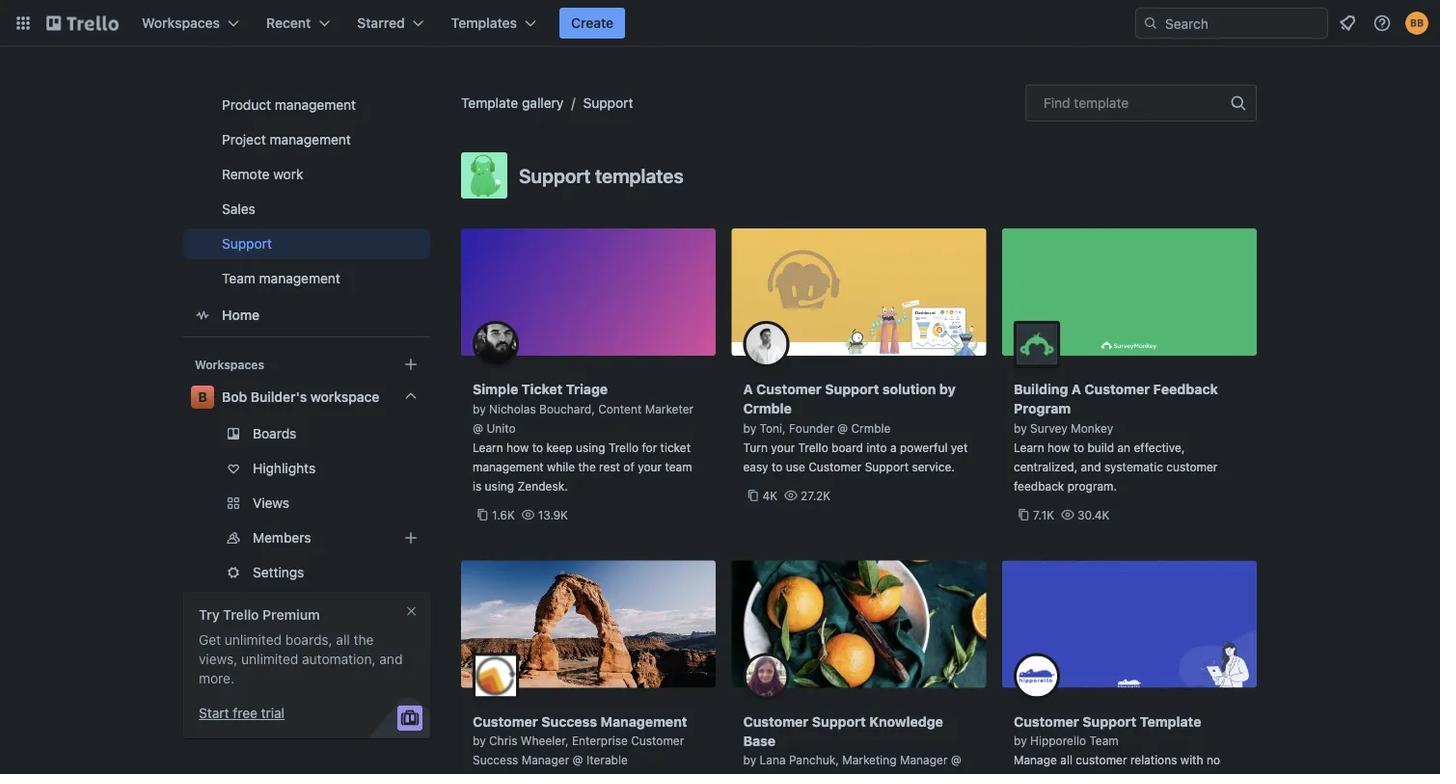 Task type: describe. For each thing, give the bounding box(es) containing it.
templates button
[[440, 8, 548, 39]]

free
[[233, 706, 258, 722]]

by inside customer success management by chris wheeler, enterprise customer success manager @ iterable
[[473, 735, 486, 748]]

a inside building a customer feedback program by survey monkey learn how to build an effective, centralized, and systematic customer feedback program.
[[1072, 382, 1082, 398]]

survey
[[1031, 422, 1068, 435]]

find template
[[1044, 95, 1129, 111]]

sales link
[[183, 194, 430, 225]]

remote
[[222, 167, 270, 183]]

search image
[[1144, 15, 1159, 31]]

customer inside building a customer feedback program by survey monkey learn how to build an effective, centralized, and systematic customer feedback program.
[[1167, 460, 1218, 474]]

remote work
[[222, 167, 303, 183]]

primary element
[[0, 0, 1441, 46]]

template
[[1074, 95, 1129, 111]]

0 horizontal spatial crmble
[[744, 401, 792, 417]]

is
[[473, 480, 482, 493]]

a
[[891, 441, 897, 455]]

highlights link
[[183, 454, 430, 485]]

team management
[[222, 271, 341, 287]]

project management link
[[183, 125, 430, 156]]

starred button
[[346, 8, 436, 39]]

manager inside customer support knowledge base by lana panchuk, marketing manager @ futura genetics
[[900, 754, 948, 768]]

boards link
[[183, 419, 430, 450]]

all inside try trello premium get unlimited boards, all the views, unlimited automation, and more.
[[336, 633, 350, 649]]

team management link
[[183, 264, 430, 295]]

effective,
[[1134, 441, 1185, 455]]

iterable
[[587, 754, 628, 768]]

manager inside customer success management by chris wheeler, enterprise customer success manager @ iterable
[[522, 754, 570, 768]]

customer inside customer support knowledge base by lana panchuk, marketing manager @ futura genetics
[[744, 714, 809, 730]]

of
[[624, 460, 635, 474]]

product management link
[[183, 90, 430, 121]]

settings link
[[183, 558, 430, 589]]

chris
[[489, 735, 518, 748]]

find
[[1044, 95, 1071, 111]]

building a customer feedback program by survey monkey learn how to build an effective, centralized, and systematic customer feedback program.
[[1014, 382, 1219, 493]]

create button
[[560, 8, 625, 39]]

customer down management on the bottom of the page
[[631, 735, 684, 748]]

by inside customer support knowledge base by lana panchuk, marketing manager @ futura genetics
[[744, 754, 757, 768]]

support icon image
[[461, 152, 508, 199]]

base
[[744, 733, 776, 749]]

management for product management
[[275, 97, 356, 113]]

members link
[[183, 524, 430, 554]]

email
[[1065, 773, 1094, 775]]

support inside customer support template by hipporello team manage all customer relations with no code, no email client, entirely insid
[[1083, 714, 1137, 730]]

trello inside a customer support solution by crmble by toni, founder @ crmble turn your trello board into a powerful yet easy to use customer support service.
[[799, 441, 829, 455]]

use
[[786, 460, 806, 474]]

views
[[253, 496, 290, 512]]

a customer support solution by crmble by toni, founder @ crmble turn your trello board into a powerful yet easy to use customer support service.
[[744, 382, 968, 474]]

start
[[199, 706, 229, 722]]

simple
[[473, 382, 518, 398]]

turn
[[744, 441, 768, 455]]

project
[[222, 132, 266, 148]]

more.
[[199, 672, 234, 688]]

the inside try trello premium get unlimited boards, all the views, unlimited automation, and more.
[[354, 633, 374, 649]]

feedback
[[1014, 480, 1065, 493]]

project management
[[222, 132, 351, 148]]

template gallery
[[461, 95, 564, 111]]

13.9k
[[538, 509, 568, 522]]

@ inside customer support knowledge base by lana panchuk, marketing manager @ futura genetics
[[951, 754, 962, 768]]

get
[[199, 633, 221, 649]]

trello inside simple ticket triage by nicholas bouchard, content marketer @ unito learn how to keep using trello for ticket management while the rest of your team is using zendesk.
[[609, 441, 639, 455]]

customer success management by chris wheeler, enterprise customer success manager @ iterable
[[473, 714, 688, 768]]

into
[[867, 441, 888, 455]]

add image
[[400, 527, 423, 551]]

monkey
[[1071, 422, 1114, 435]]

0 vertical spatial no
[[1207, 754, 1221, 768]]

relations
[[1131, 754, 1178, 768]]

unito
[[487, 422, 516, 435]]

entirely
[[1133, 773, 1174, 775]]

panchuk,
[[789, 754, 839, 768]]

@ inside customer success management by chris wheeler, enterprise customer success manager @ iterable
[[573, 754, 583, 768]]

and inside building a customer feedback program by survey monkey learn how to build an effective, centralized, and systematic customer feedback program.
[[1081, 460, 1102, 474]]

bob builder (bobbuilder40) image
[[1406, 12, 1429, 35]]

manage
[[1014, 754, 1058, 768]]

genetics
[[782, 773, 830, 775]]

wheeler,
[[521, 735, 569, 748]]

support templates
[[519, 164, 684, 187]]

content
[[598, 402, 642, 416]]

triage
[[566, 382, 608, 398]]

1 vertical spatial workspaces
[[195, 359, 264, 372]]

and inside try trello premium get unlimited boards, all the views, unlimited automation, and more.
[[380, 652, 403, 668]]

4k
[[763, 489, 778, 503]]

simple ticket triage by nicholas bouchard, content marketer @ unito learn how to keep using trello for ticket management while the rest of your team is using zendesk.
[[473, 382, 694, 493]]

support up the founder
[[825, 382, 879, 398]]

customer up chris
[[473, 714, 538, 730]]

management
[[601, 714, 688, 730]]

b
[[198, 390, 207, 406]]

back to home image
[[46, 8, 119, 39]]

switch to… image
[[14, 14, 33, 33]]

create a workspace image
[[400, 354, 423, 377]]

lana
[[760, 754, 786, 768]]

0 horizontal spatial template
[[461, 95, 518, 111]]

systematic
[[1105, 460, 1164, 474]]

an
[[1118, 441, 1131, 455]]

template gallery link
[[461, 95, 564, 111]]

marketer
[[645, 402, 694, 416]]

settings
[[253, 565, 304, 581]]

hipporello team image
[[1014, 654, 1061, 700]]

open information menu image
[[1373, 14, 1393, 33]]

learn inside simple ticket triage by nicholas bouchard, content marketer @ unito learn how to keep using trello for ticket management while the rest of your team is using zendesk.
[[473, 441, 503, 455]]

1 horizontal spatial support link
[[583, 95, 633, 111]]

customer support template by hipporello team manage all customer relations with no code, no email client, entirely insid
[[1014, 714, 1221, 775]]

to inside a customer support solution by crmble by toni, founder @ crmble turn your trello board into a powerful yet easy to use customer support service.
[[772, 460, 783, 474]]

solution
[[883, 382, 936, 398]]

enterprise
[[572, 735, 628, 748]]

0 horizontal spatial using
[[485, 480, 515, 493]]

by right "solution"
[[940, 382, 956, 398]]

toni,
[[760, 422, 786, 435]]

boards
[[253, 427, 297, 442]]

learn inside building a customer feedback program by survey monkey learn how to build an effective, centralized, and systematic customer feedback program.
[[1014, 441, 1045, 455]]

customer down board
[[809, 460, 862, 474]]



Task type: locate. For each thing, give the bounding box(es) containing it.
how
[[507, 441, 529, 455], [1048, 441, 1070, 455]]

no right with on the right of the page
[[1207, 754, 1221, 768]]

building
[[1014, 382, 1069, 398]]

build
[[1088, 441, 1115, 455]]

sales
[[222, 202, 256, 218]]

1 vertical spatial customer
[[1076, 754, 1128, 768]]

1 vertical spatial team
[[1090, 735, 1119, 748]]

1 horizontal spatial success
[[542, 714, 597, 730]]

0 vertical spatial and
[[1081, 460, 1102, 474]]

hipporello
[[1031, 735, 1087, 748]]

2 manager from the left
[[900, 754, 948, 768]]

@ left iterable
[[573, 754, 583, 768]]

support link right "gallery"
[[583, 95, 633, 111]]

1 horizontal spatial your
[[771, 441, 795, 455]]

by left survey on the right
[[1014, 422, 1027, 435]]

1 horizontal spatial to
[[772, 460, 783, 474]]

support link up team management link
[[183, 229, 430, 260]]

support down sales
[[222, 236, 272, 252]]

to
[[532, 441, 543, 455], [1074, 441, 1085, 455], [772, 460, 783, 474]]

1 horizontal spatial trello
[[609, 441, 639, 455]]

success down chris
[[473, 754, 519, 768]]

customer inside customer support template by hipporello team manage all customer relations with no code, no email client, entirely insid
[[1014, 714, 1080, 730]]

1 horizontal spatial crmble
[[852, 422, 891, 435]]

boards,
[[286, 633, 333, 649]]

management
[[275, 97, 356, 113], [270, 132, 351, 148], [259, 271, 341, 287], [473, 460, 544, 474]]

2 how from the left
[[1048, 441, 1070, 455]]

0 horizontal spatial your
[[638, 460, 662, 474]]

your down toni,
[[771, 441, 795, 455]]

trello down the founder
[[799, 441, 829, 455]]

team up home
[[222, 271, 256, 287]]

0 horizontal spatial the
[[354, 633, 374, 649]]

learn up centralized,
[[1014, 441, 1045, 455]]

bob
[[222, 390, 247, 406]]

1 how from the left
[[507, 441, 529, 455]]

bouchard,
[[540, 402, 595, 416]]

1 vertical spatial support link
[[183, 229, 430, 260]]

and
[[1081, 460, 1102, 474], [380, 652, 403, 668]]

create
[[571, 15, 614, 31]]

management inside simple ticket triage by nicholas bouchard, content marketer @ unito learn how to keep using trello for ticket management while the rest of your team is using zendesk.
[[473, 460, 544, 474]]

survey monkey image
[[1014, 321, 1061, 368]]

0 horizontal spatial support link
[[183, 229, 430, 260]]

using
[[576, 441, 606, 455], [485, 480, 515, 493]]

@ left 'unito'
[[473, 422, 483, 435]]

trello up of
[[609, 441, 639, 455]]

customer up toni,
[[757, 382, 822, 398]]

@ left manage
[[951, 754, 962, 768]]

success up wheeler,
[[542, 714, 597, 730]]

customer up client,
[[1076, 754, 1128, 768]]

crmble
[[744, 401, 792, 417], [852, 422, 891, 435]]

program.
[[1068, 480, 1118, 493]]

management up is at bottom
[[473, 460, 544, 474]]

by left chris
[[473, 735, 486, 748]]

2 horizontal spatial to
[[1074, 441, 1085, 455]]

0 horizontal spatial to
[[532, 441, 543, 455]]

2 learn from the left
[[1014, 441, 1045, 455]]

ticket
[[522, 382, 563, 398]]

0 vertical spatial template
[[461, 95, 518, 111]]

0 vertical spatial customer
[[1167, 460, 1218, 474]]

0 horizontal spatial a
[[744, 382, 753, 398]]

learn
[[473, 441, 503, 455], [1014, 441, 1045, 455]]

0 horizontal spatial success
[[473, 754, 519, 768]]

program
[[1014, 401, 1071, 417]]

members
[[253, 531, 311, 547]]

bob builder's workspace
[[222, 390, 380, 406]]

0 vertical spatial using
[[576, 441, 606, 455]]

views link
[[183, 489, 430, 520]]

support right support icon
[[519, 164, 591, 187]]

how inside building a customer feedback program by survey monkey learn how to build an effective, centralized, and systematic customer feedback program.
[[1048, 441, 1070, 455]]

no down manage
[[1048, 773, 1062, 775]]

no
[[1207, 754, 1221, 768], [1048, 773, 1062, 775]]

marketing
[[843, 754, 897, 768]]

support
[[583, 95, 633, 111], [519, 164, 591, 187], [222, 236, 272, 252], [825, 382, 879, 398], [865, 460, 909, 474], [812, 714, 866, 730], [1083, 714, 1137, 730]]

0 vertical spatial your
[[771, 441, 795, 455]]

1 horizontal spatial the
[[578, 460, 596, 474]]

templates
[[451, 15, 517, 31]]

the inside simple ticket triage by nicholas bouchard, content marketer @ unito learn how to keep using trello for ticket management while the rest of your team is using zendesk.
[[578, 460, 596, 474]]

template up 'relations'
[[1140, 714, 1202, 730]]

crmble up toni,
[[744, 401, 792, 417]]

knowledge
[[870, 714, 944, 730]]

by inside customer support template by hipporello team manage all customer relations with no code, no email client, entirely insid
[[1014, 735, 1027, 748]]

your inside a customer support solution by crmble by toni, founder @ crmble turn your trello board into a powerful yet easy to use customer support service.
[[771, 441, 795, 455]]

by up turn
[[744, 422, 757, 435]]

your
[[771, 441, 795, 455], [638, 460, 662, 474]]

management for team management
[[259, 271, 341, 287]]

unlimited up views,
[[225, 633, 282, 649]]

how inside simple ticket triage by nicholas bouchard, content marketer @ unito learn how to keep using trello for ticket management while the rest of your team is using zendesk.
[[507, 441, 529, 455]]

0 vertical spatial success
[[542, 714, 597, 730]]

code,
[[1014, 773, 1045, 775]]

support up client,
[[1083, 714, 1137, 730]]

team up client,
[[1090, 735, 1119, 748]]

2 horizontal spatial trello
[[799, 441, 829, 455]]

gallery
[[522, 95, 564, 111]]

0 vertical spatial unlimited
[[225, 633, 282, 649]]

all inside customer support template by hipporello team manage all customer relations with no code, no email client, entirely insid
[[1061, 754, 1073, 768]]

lana panchuk, marketing manager @ futura genetics image
[[744, 654, 790, 700]]

1 horizontal spatial team
[[1090, 735, 1119, 748]]

remote work link
[[183, 160, 430, 191]]

customer support knowledge base by lana panchuk, marketing manager @ futura genetics
[[744, 714, 962, 775]]

try trello premium get unlimited boards, all the views, unlimited automation, and more.
[[199, 608, 403, 688]]

7.1k
[[1034, 509, 1055, 522]]

builder's
[[251, 390, 307, 406]]

a right building
[[1072, 382, 1082, 398]]

management up home link
[[259, 271, 341, 287]]

by down simple
[[473, 402, 486, 416]]

a inside a customer support solution by crmble by toni, founder @ crmble turn your trello board into a powerful yet easy to use customer support service.
[[744, 382, 753, 398]]

home image
[[191, 304, 214, 328]]

powerful
[[900, 441, 948, 455]]

1 vertical spatial using
[[485, 480, 515, 493]]

and right automation,
[[380, 652, 403, 668]]

workspaces inside popup button
[[142, 15, 220, 31]]

feedback
[[1154, 382, 1219, 398]]

0 horizontal spatial and
[[380, 652, 403, 668]]

automation,
[[302, 652, 376, 668]]

keep
[[547, 441, 573, 455]]

Search field
[[1159, 9, 1328, 38]]

1 horizontal spatial no
[[1207, 754, 1221, 768]]

rest
[[599, 460, 620, 474]]

0 vertical spatial all
[[336, 633, 350, 649]]

1 horizontal spatial all
[[1061, 754, 1073, 768]]

chris wheeler, enterprise customer success manager @ iterable image
[[473, 654, 519, 700]]

@ inside simple ticket triage by nicholas bouchard, content marketer @ unito learn how to keep using trello for ticket management while the rest of your team is using zendesk.
[[473, 422, 483, 435]]

to inside simple ticket triage by nicholas bouchard, content marketer @ unito learn how to keep using trello for ticket management while the rest of your team is using zendesk.
[[532, 441, 543, 455]]

1 horizontal spatial manager
[[900, 754, 948, 768]]

a
[[744, 382, 753, 398], [1072, 382, 1082, 398]]

0 vertical spatial workspaces
[[142, 15, 220, 31]]

client,
[[1097, 773, 1130, 775]]

0 vertical spatial the
[[578, 460, 596, 474]]

all up email
[[1061, 754, 1073, 768]]

template inside customer support template by hipporello team manage all customer relations with no code, no email client, entirely insid
[[1140, 714, 1202, 730]]

to left use
[[772, 460, 783, 474]]

while
[[547, 460, 575, 474]]

1 horizontal spatial using
[[576, 441, 606, 455]]

template
[[461, 95, 518, 111], [1140, 714, 1202, 730]]

0 horizontal spatial learn
[[473, 441, 503, 455]]

home link
[[183, 299, 430, 333]]

all
[[336, 633, 350, 649], [1061, 754, 1073, 768]]

nicholas
[[489, 402, 536, 416]]

highlights
[[253, 461, 316, 477]]

1 vertical spatial template
[[1140, 714, 1202, 730]]

for
[[642, 441, 657, 455]]

0 notifications image
[[1337, 12, 1360, 35]]

trello inside try trello premium get unlimited boards, all the views, unlimited automation, and more.
[[223, 608, 259, 624]]

customer down effective,
[[1167, 460, 1218, 474]]

nicholas bouchard, content marketer @ unito image
[[473, 321, 519, 368]]

customer up "base"
[[744, 714, 809, 730]]

trial
[[261, 706, 285, 722]]

unlimited
[[225, 633, 282, 649], [241, 652, 298, 668]]

manager down knowledge
[[900, 754, 948, 768]]

the left rest
[[578, 460, 596, 474]]

0 horizontal spatial all
[[336, 633, 350, 649]]

support right "gallery"
[[583, 95, 633, 111]]

0 vertical spatial support link
[[583, 95, 633, 111]]

0 horizontal spatial how
[[507, 441, 529, 455]]

0 vertical spatial team
[[222, 271, 256, 287]]

1 vertical spatial your
[[638, 460, 662, 474]]

crmble up into
[[852, 422, 891, 435]]

all up automation,
[[336, 633, 350, 649]]

1 manager from the left
[[522, 754, 570, 768]]

starred
[[357, 15, 405, 31]]

1 horizontal spatial how
[[1048, 441, 1070, 455]]

customer up monkey
[[1085, 382, 1151, 398]]

1 horizontal spatial customer
[[1167, 460, 1218, 474]]

1 horizontal spatial template
[[1140, 714, 1202, 730]]

management down the product management link
[[270, 132, 351, 148]]

product management
[[222, 97, 356, 113]]

centralized,
[[1014, 460, 1078, 474]]

1 vertical spatial crmble
[[852, 422, 891, 435]]

toni, founder @ crmble image
[[744, 321, 790, 368]]

1 learn from the left
[[473, 441, 503, 455]]

1 vertical spatial and
[[380, 652, 403, 668]]

how down 'unito'
[[507, 441, 529, 455]]

views,
[[199, 652, 238, 668]]

1 a from the left
[[744, 382, 753, 398]]

0 horizontal spatial manager
[[522, 754, 570, 768]]

1 horizontal spatial and
[[1081, 460, 1102, 474]]

recent
[[266, 15, 311, 31]]

2 a from the left
[[1072, 382, 1082, 398]]

0 horizontal spatial no
[[1048, 773, 1062, 775]]

team
[[665, 460, 693, 474]]

your inside simple ticket triage by nicholas bouchard, content marketer @ unito learn how to keep using trello for ticket management while the rest of your team is using zendesk.
[[638, 460, 662, 474]]

your down for on the left bottom of page
[[638, 460, 662, 474]]

support inside customer support knowledge base by lana panchuk, marketing manager @ futura genetics
[[812, 714, 866, 730]]

by
[[940, 382, 956, 398], [473, 402, 486, 416], [744, 422, 757, 435], [1014, 422, 1027, 435], [473, 735, 486, 748], [1014, 735, 1027, 748], [744, 754, 757, 768]]

1.6k
[[492, 509, 515, 522]]

using right is at bottom
[[485, 480, 515, 493]]

0 horizontal spatial trello
[[223, 608, 259, 624]]

unlimited down boards,
[[241, 652, 298, 668]]

trello right try
[[223, 608, 259, 624]]

to left keep
[[532, 441, 543, 455]]

recent button
[[255, 8, 342, 39]]

1 vertical spatial the
[[354, 633, 374, 649]]

workspace
[[311, 390, 380, 406]]

support up panchuk,
[[812, 714, 866, 730]]

30.4k
[[1078, 509, 1110, 522]]

@ up board
[[838, 422, 848, 435]]

1 horizontal spatial learn
[[1014, 441, 1045, 455]]

to inside building a customer feedback program by survey monkey learn how to build an effective, centralized, and systematic customer feedback program.
[[1074, 441, 1085, 455]]

1 vertical spatial all
[[1061, 754, 1073, 768]]

0 vertical spatial crmble
[[744, 401, 792, 417]]

customer up hipporello
[[1014, 714, 1080, 730]]

0 horizontal spatial team
[[222, 271, 256, 287]]

team inside customer support template by hipporello team manage all customer relations with no code, no email client, entirely insid
[[1090, 735, 1119, 748]]

how down survey on the right
[[1048, 441, 1070, 455]]

learn down 'unito'
[[473, 441, 503, 455]]

@ inside a customer support solution by crmble by toni, founder @ crmble turn your trello board into a powerful yet easy to use customer support service.
[[838, 422, 848, 435]]

customer inside customer support template by hipporello team manage all customer relations with no code, no email client, entirely insid
[[1076, 754, 1128, 768]]

to left build
[[1074, 441, 1085, 455]]

template left "gallery"
[[461, 95, 518, 111]]

Find template field
[[1026, 85, 1257, 122]]

by up futura
[[744, 754, 757, 768]]

1 vertical spatial no
[[1048, 773, 1062, 775]]

and up "program."
[[1081, 460, 1102, 474]]

try
[[199, 608, 220, 624]]

by inside building a customer feedback program by survey monkey learn how to build an effective, centralized, and systematic customer feedback program.
[[1014, 422, 1027, 435]]

a down toni, founder @ crmble icon
[[744, 382, 753, 398]]

1 horizontal spatial a
[[1072, 382, 1082, 398]]

customer inside building a customer feedback program by survey monkey learn how to build an effective, centralized, and systematic customer feedback program.
[[1085, 382, 1151, 398]]

home
[[222, 308, 260, 324]]

management up project management link
[[275, 97, 356, 113]]

management for project management
[[270, 132, 351, 148]]

by up manage
[[1014, 735, 1027, 748]]

by inside simple ticket triage by nicholas bouchard, content marketer @ unito learn how to keep using trello for ticket management while the rest of your team is using zendesk.
[[473, 402, 486, 416]]

ticket
[[661, 441, 691, 455]]

0 horizontal spatial customer
[[1076, 754, 1128, 768]]

work
[[273, 167, 303, 183]]

1 vertical spatial success
[[473, 754, 519, 768]]

@
[[473, 422, 483, 435], [838, 422, 848, 435], [573, 754, 583, 768], [951, 754, 962, 768]]

manager down wheeler,
[[522, 754, 570, 768]]

using up rest
[[576, 441, 606, 455]]

templates
[[595, 164, 684, 187]]

support down a
[[865, 460, 909, 474]]

27.2k
[[801, 489, 831, 503]]

1 vertical spatial unlimited
[[241, 652, 298, 668]]

the up automation,
[[354, 633, 374, 649]]



Task type: vqa. For each thing, say whether or not it's contained in the screenshot.


